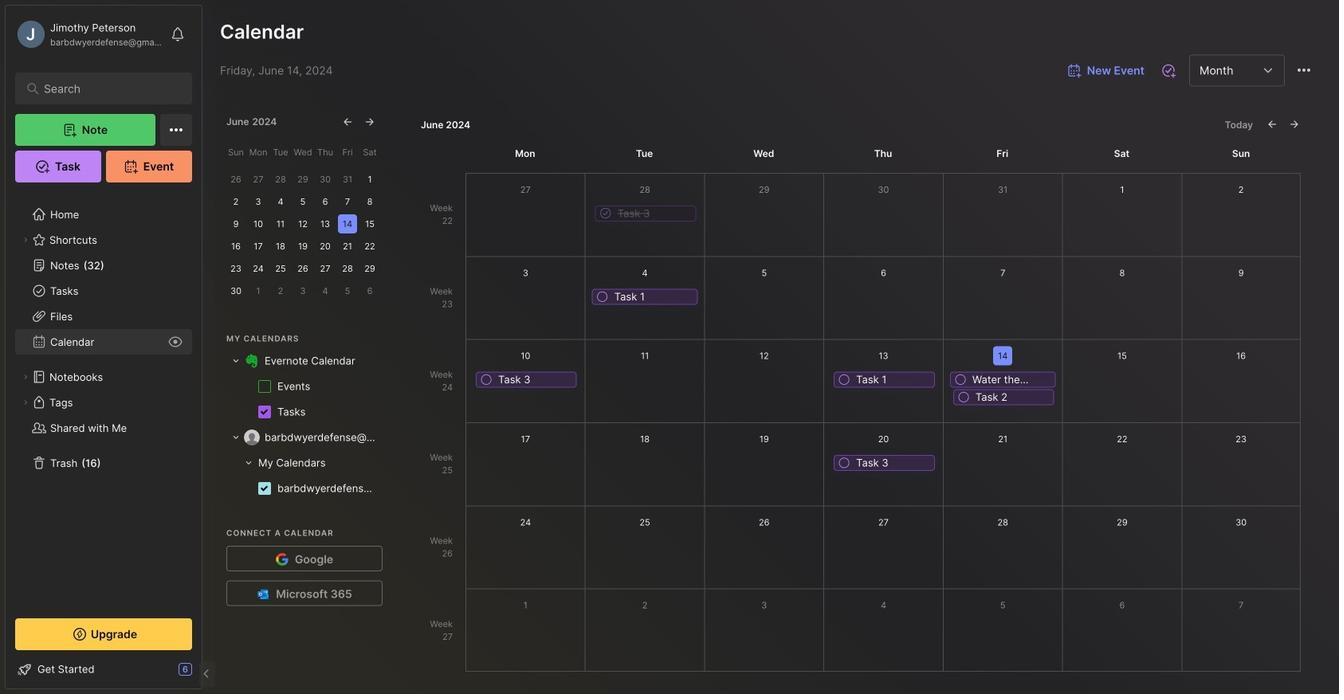Task type: locate. For each thing, give the bounding box(es) containing it.
cell
[[265, 353, 359, 369], [278, 379, 317, 395], [278, 404, 312, 420], [265, 430, 380, 446], [254, 455, 326, 471], [278, 481, 380, 497]]

Search text field
[[44, 81, 171, 96]]

grid
[[226, 348, 380, 425], [226, 425, 380, 502]]

arrow image for 6th row from the bottom of the page
[[231, 356, 241, 366]]

row down select302 option
[[226, 400, 380, 425]]

arrow image
[[231, 356, 241, 366], [231, 433, 241, 443]]

new task image
[[1161, 63, 1177, 79]]

None text field
[[1200, 64, 1258, 77]]

1 row from the top
[[226, 348, 380, 374]]

0 vertical spatial arrow image
[[231, 356, 241, 366]]

row up select309 option on the left
[[226, 451, 380, 476]]

tree
[[6, 192, 202, 604]]

1 vertical spatial arrow image
[[231, 433, 241, 443]]

2 row from the top
[[226, 374, 380, 400]]

row
[[226, 348, 380, 374], [226, 374, 380, 400], [226, 400, 380, 425], [226, 425, 380, 451], [226, 451, 380, 476], [226, 476, 380, 502]]

cell up select302 option
[[265, 353, 359, 369]]

row up select302 option
[[226, 348, 380, 374]]

row down arrow icon at the left bottom
[[226, 476, 380, 502]]

cell right select302 option
[[278, 379, 317, 395]]

cell down select303 option
[[265, 430, 380, 446]]

row down select303 option
[[226, 425, 380, 451]]

None checkbox
[[618, 207, 691, 221]]

row group
[[226, 451, 380, 502]]

tree inside main element
[[6, 192, 202, 604]]

cell up select309 option on the left
[[254, 455, 326, 471]]

2 arrow image from the top
[[231, 433, 241, 443]]

None field
[[1190, 55, 1285, 87]]

1 arrow image from the top
[[231, 356, 241, 366]]

More actions field
[[1289, 54, 1321, 87]]

Select302 checkbox
[[258, 380, 271, 393]]

row up select303 option
[[226, 374, 380, 400]]

expand notebooks image
[[21, 372, 30, 382]]

Account field
[[15, 18, 163, 50]]

None checkbox
[[615, 290, 693, 304], [498, 373, 572, 387], [857, 373, 930, 387], [973, 373, 1051, 387], [976, 390, 1049, 405], [857, 456, 930, 470], [615, 290, 693, 304], [498, 373, 572, 387], [857, 373, 930, 387], [973, 373, 1051, 387], [976, 390, 1049, 405], [857, 456, 930, 470]]

cell right select303 option
[[278, 404, 312, 420]]

None search field
[[44, 79, 171, 98]]



Task type: vqa. For each thing, say whether or not it's contained in the screenshot.
Copyright 2023 Evernote Corporation. All rights reserved.
no



Task type: describe. For each thing, give the bounding box(es) containing it.
Select309 checkbox
[[258, 482, 271, 495]]

arrow image for third row from the bottom of the page
[[231, 433, 241, 443]]

arrow image
[[244, 459, 254, 468]]

3 row from the top
[[226, 400, 380, 425]]

click to collapse image
[[201, 665, 213, 684]]

cell right select309 option on the left
[[278, 481, 380, 497]]

1 grid from the top
[[226, 348, 380, 425]]

expand tags image
[[21, 398, 30, 407]]

5 row from the top
[[226, 451, 380, 476]]

none search field inside main element
[[44, 79, 171, 98]]

4 row from the top
[[226, 425, 380, 451]]

2 grid from the top
[[226, 425, 380, 502]]

2024 field
[[252, 116, 280, 128]]

more actions image
[[1295, 61, 1314, 80]]

June field
[[226, 116, 252, 128]]

main element
[[0, 0, 207, 695]]

Select303 checkbox
[[258, 406, 271, 419]]

Help and Learning task checklist field
[[6, 657, 202, 683]]

6 row from the top
[[226, 476, 380, 502]]



